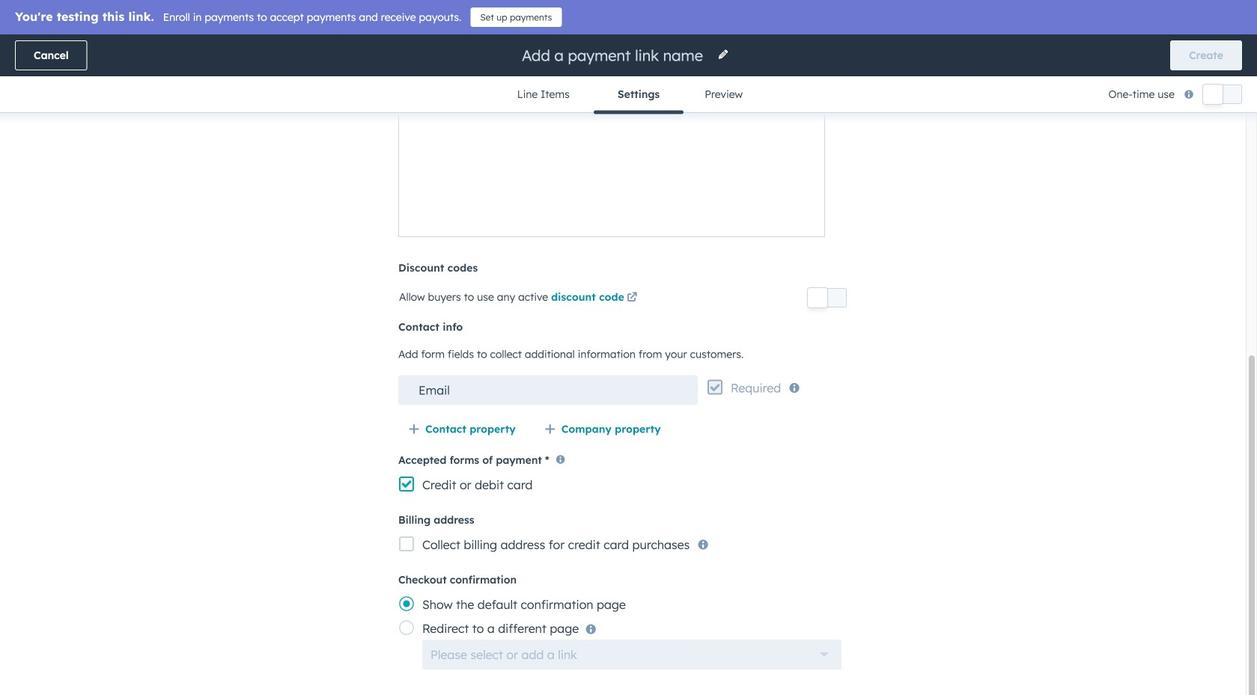 Task type: describe. For each thing, give the bounding box(es) containing it.
4 column header from the left
[[653, 189, 728, 222]]

1 column header from the left
[[37, 189, 235, 222]]

Add a payment link name field
[[521, 45, 709, 66]]

5 column header from the left
[[840, 189, 1027, 222]]

1 link opens in a new window image from the top
[[627, 290, 638, 307]]

press to sort. image
[[818, 199, 824, 210]]



Task type: locate. For each thing, give the bounding box(es) containing it.
page section element
[[0, 34, 1258, 114]]

dialog
[[0, 0, 1258, 696]]

6 column header from the left
[[1027, 189, 1102, 222]]

navigation inside the page section element
[[493, 76, 764, 114]]

2 column header from the left
[[235, 189, 353, 222]]

pagination navigation
[[508, 295, 644, 315]]

3 column header from the left
[[503, 189, 653, 222]]

navigation
[[493, 76, 764, 114]]

7 column header from the left
[[1102, 189, 1221, 222]]

Search search field
[[36, 143, 336, 173]]

None text field
[[398, 376, 698, 406]]

press to sort. element
[[818, 199, 824, 211]]

2 link opens in a new window image from the top
[[627, 293, 638, 304]]

link opens in a new window image
[[627, 290, 638, 307], [627, 293, 638, 304]]

column header
[[37, 189, 235, 222], [235, 189, 353, 222], [503, 189, 653, 222], [653, 189, 728, 222], [840, 189, 1027, 222], [1027, 189, 1102, 222], [1102, 189, 1221, 222]]



Task type: vqa. For each thing, say whether or not it's contained in the screenshot.
rightmost menu
no



